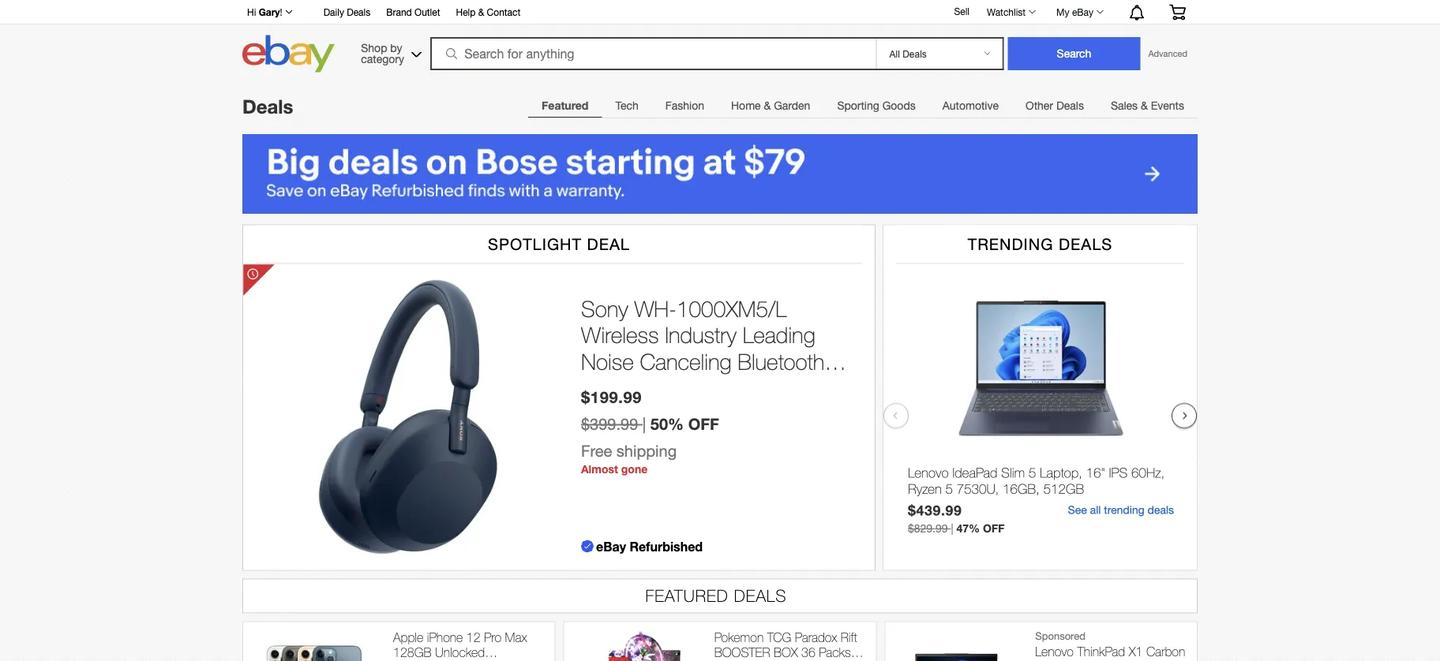 Task type: locate. For each thing, give the bounding box(es) containing it.
off right 47%
[[983, 523, 1005, 536]]

0 vertical spatial 5
[[1029, 465, 1037, 481]]

& right sales
[[1141, 99, 1148, 112]]

deals inside daily deals link
[[347, 6, 371, 17]]

1 horizontal spatial off
[[983, 523, 1005, 536]]

lenovo inside sponsored lenovo thinkpad x1 carbon gen 10 intel laptop, 14
[[1036, 645, 1074, 660]]

none submit inside shop by category banner
[[1008, 37, 1141, 70]]

packs
[[819, 646, 851, 661]]

2 horizontal spatial &
[[1141, 99, 1148, 112]]

featured down the "refurbished"
[[646, 586, 729, 606]]

off
[[688, 415, 719, 434], [983, 523, 1005, 536]]

1 horizontal spatial &
[[764, 99, 771, 112]]

free shipping almost gone
[[581, 442, 677, 476]]

pokemon
[[715, 631, 764, 646]]

deals for trending deals
[[1059, 235, 1113, 253]]

1 horizontal spatial featured
[[646, 586, 729, 606]]

!
[[280, 6, 283, 17]]

& inside home & garden link
[[764, 99, 771, 112]]

new
[[755, 661, 779, 662]]

0 horizontal spatial lenovo
[[908, 465, 949, 481]]

brand outlet
[[386, 6, 440, 17]]

pro
[[484, 631, 502, 646]]

0 horizontal spatial laptop,
[[1040, 465, 1083, 481]]

industry
[[665, 322, 737, 348]]

featured for featured
[[542, 99, 589, 112]]

featured left tech
[[542, 99, 589, 112]]

sporting goods
[[838, 99, 916, 112]]

0 vertical spatial |
[[643, 416, 646, 434]]

lenovo ideapad slim 5 laptop, 16" ips  60hz, ryzen 5 7530u, 16gb, 512gb link
[[908, 465, 1174, 501]]

| inside $399.99 | 50% off
[[643, 416, 646, 434]]

smartphone
[[393, 661, 458, 662]]

& for home
[[764, 99, 771, 112]]

| left 50%
[[643, 416, 646, 434]]

apple iphone 12 pro max 128gb unlocked smartphone - very good
[[393, 631, 527, 662]]

None submit
[[1008, 37, 1141, 70]]

spotlight deal
[[488, 235, 630, 253]]

| for headphones
[[643, 416, 646, 434]]

0 horizontal spatial featured
[[542, 99, 589, 112]]

deals
[[347, 6, 371, 17], [242, 95, 293, 118], [1057, 99, 1084, 112], [1059, 235, 1113, 253], [734, 586, 787, 606]]

intel
[[1079, 660, 1100, 662]]

featured inside tab list
[[542, 99, 589, 112]]

1 vertical spatial featured
[[646, 586, 729, 606]]

sales & events link
[[1098, 90, 1198, 122]]

other deals
[[1026, 99, 1084, 112]]

featured deals
[[646, 586, 787, 606]]

12
[[467, 631, 481, 646]]

128gb
[[393, 646, 432, 661]]

apple iphone 12 pro max 128gb unlocked smartphone - very good link
[[393, 631, 547, 662]]

sponsored
[[1036, 631, 1086, 643]]

big deals on bose starting at $79 save on ebay refurished finds with a warranty. image
[[242, 134, 1198, 214]]

47%
[[957, 523, 980, 536]]

wh-
[[635, 296, 677, 322]]

0 horizontal spatial ebay
[[596, 539, 626, 554]]

your shopping cart image
[[1169, 4, 1187, 20]]

16"
[[1087, 465, 1106, 481]]

sony
[[581, 296, 628, 322]]

& for help
[[478, 6, 484, 17]]

featured for featured deals
[[646, 586, 729, 606]]

0 vertical spatial lenovo
[[908, 465, 949, 481]]

sales & events
[[1111, 99, 1185, 112]]

0 vertical spatial laptop,
[[1040, 465, 1083, 481]]

ryzen
[[908, 481, 942, 497]]

1 horizontal spatial lenovo
[[1036, 645, 1074, 660]]

0 horizontal spatial |
[[643, 416, 646, 434]]

paradox
[[795, 631, 838, 646]]

all
[[1091, 504, 1101, 517]]

$399.99 | 50% off
[[581, 415, 719, 434]]

outlet
[[415, 6, 440, 17]]

off right 50%
[[688, 415, 719, 434]]

0 vertical spatial off
[[688, 415, 719, 434]]

& right home at the top of page
[[764, 99, 771, 112]]

5 right slim
[[1029, 465, 1037, 481]]

canceling
[[640, 349, 732, 375]]

spotlight
[[488, 235, 582, 253]]

sony wh-1000xm5/l wireless industry leading noise canceling bluetooth headphones
[[581, 296, 825, 401]]

1 horizontal spatial |
[[951, 523, 954, 536]]

laptop, inside lenovo ideapad slim 5 laptop, 16" ips  60hz, ryzen 5 7530u, 16gb, 512gb
[[1040, 465, 1083, 481]]

lenovo up gen
[[1036, 645, 1074, 660]]

ebay right my
[[1073, 6, 1094, 17]]

wireless
[[581, 322, 659, 348]]

menu bar
[[528, 89, 1198, 122]]

1 horizontal spatial ebay
[[1073, 6, 1094, 17]]

laptop, up 512gb
[[1040, 465, 1083, 481]]

1 vertical spatial |
[[951, 523, 954, 536]]

advanced
[[1149, 49, 1188, 59]]

&
[[478, 6, 484, 17], [764, 99, 771, 112], [1141, 99, 1148, 112]]

see all trending deals
[[1068, 504, 1174, 517]]

laptop, down x1 at the bottom
[[1103, 660, 1143, 662]]

1 vertical spatial lenovo
[[1036, 645, 1074, 660]]

& right help
[[478, 6, 484, 17]]

sporting
[[838, 99, 880, 112]]

1 vertical spatial 5
[[946, 481, 953, 497]]

shop by category banner
[[239, 0, 1198, 77]]

0 horizontal spatial off
[[688, 415, 719, 434]]

1 vertical spatial off
[[983, 523, 1005, 536]]

lenovo
[[908, 465, 949, 481], [1036, 645, 1074, 660]]

gary
[[259, 6, 280, 17]]

tcg
[[767, 631, 792, 646]]

almost
[[581, 463, 618, 476]]

deals inside "other deals" link
[[1057, 99, 1084, 112]]

ideapad
[[953, 465, 998, 481]]

lenovo up ryzen
[[908, 465, 949, 481]]

|
[[643, 416, 646, 434], [951, 523, 954, 536]]

good
[[496, 661, 526, 662]]

headphones
[[581, 375, 700, 401]]

| left 47%
[[951, 523, 954, 536]]

1 horizontal spatial laptop,
[[1103, 660, 1143, 662]]

tab list
[[528, 89, 1198, 122]]

menu bar containing featured
[[528, 89, 1198, 122]]

help & contact link
[[456, 4, 521, 21]]

& inside sales & events link
[[1141, 99, 1148, 112]]

leading
[[743, 322, 816, 348]]

gone
[[621, 463, 648, 476]]

free
[[581, 442, 612, 461]]

featured
[[542, 99, 589, 112], [646, 586, 729, 606]]

laptop,
[[1040, 465, 1083, 481], [1103, 660, 1143, 662]]

shop by category button
[[354, 35, 425, 69]]

0 vertical spatial ebay
[[1073, 6, 1094, 17]]

5 right ryzen
[[946, 481, 953, 497]]

0 horizontal spatial &
[[478, 6, 484, 17]]

1 vertical spatial laptop,
[[1103, 660, 1143, 662]]

0 vertical spatial featured
[[542, 99, 589, 112]]

5
[[1029, 465, 1037, 481], [946, 481, 953, 497]]

& inside the help & contact "link"
[[478, 6, 484, 17]]

1 horizontal spatial 5
[[1029, 465, 1037, 481]]

goods
[[883, 99, 916, 112]]

ebay left the "refurbished"
[[596, 539, 626, 554]]

laptop, inside sponsored lenovo thinkpad x1 carbon gen 10 intel laptop, 14
[[1103, 660, 1143, 662]]

home & garden
[[731, 99, 811, 112]]



Task type: vqa. For each thing, say whether or not it's contained in the screenshot.
'Lenovo' within Sponsored Lenovo Thinkpad X1 Carbon Gen 10 Intel Laptop, 14
yes



Task type: describe. For each thing, give the bounding box(es) containing it.
box
[[774, 646, 798, 661]]

garden
[[774, 99, 811, 112]]

16gb,
[[1003, 481, 1040, 497]]

account navigation
[[239, 0, 1198, 24]]

other deals link
[[1013, 90, 1098, 122]]

deals link
[[242, 95, 293, 118]]

deals for featured deals
[[734, 586, 787, 606]]

off for headphones
[[688, 415, 719, 434]]

sealed
[[715, 661, 751, 662]]

-
[[462, 661, 466, 662]]

lenovo ideapad slim 5 laptop, 16" ips  60hz, ryzen 5 7530u, 16gb, 512gb
[[908, 465, 1165, 497]]

very
[[470, 661, 492, 662]]

lenovo thinkpad x1 carbon gen 10 intel laptop, 14 link
[[1036, 645, 1189, 662]]

lenovo inside lenovo ideapad slim 5 laptop, 16" ips  60hz, ryzen 5 7530u, 16gb, 512gb
[[908, 465, 949, 481]]

noise
[[581, 349, 634, 375]]

shop by category
[[361, 41, 404, 65]]

iphone
[[427, 631, 463, 646]]

$199.99
[[581, 388, 642, 407]]

watchlist link
[[979, 2, 1043, 21]]

deals for other deals
[[1057, 99, 1084, 112]]

$829.99
[[908, 523, 948, 536]]

automotive link
[[929, 90, 1013, 122]]

slim
[[1002, 465, 1025, 481]]

daily deals
[[324, 6, 371, 17]]

hi gary !
[[247, 6, 283, 17]]

thinkpad
[[1078, 645, 1126, 660]]

sponsored lenovo thinkpad x1 carbon gen 10 intel laptop, 14
[[1036, 631, 1186, 662]]

pokemon tcg paradox rift booster box 36 packs sealed new
[[715, 631, 857, 662]]

apple
[[393, 631, 424, 646]]

ebay refurbished
[[596, 539, 703, 554]]

gen
[[1036, 660, 1058, 662]]

see all trending deals link
[[1068, 504, 1174, 517]]

sales
[[1111, 99, 1138, 112]]

$399.99
[[581, 416, 638, 434]]

help
[[456, 6, 476, 17]]

& for sales
[[1141, 99, 1148, 112]]

deal
[[587, 235, 630, 253]]

my
[[1057, 6, 1070, 17]]

deals
[[1148, 504, 1174, 517]]

10
[[1062, 660, 1076, 662]]

Search for anything text field
[[433, 39, 873, 69]]

trending
[[1104, 504, 1145, 517]]

sell
[[954, 6, 970, 17]]

trending
[[968, 235, 1054, 253]]

0 horizontal spatial 5
[[946, 481, 953, 497]]

7530u,
[[957, 481, 999, 497]]

ebay inside 'link'
[[1073, 6, 1094, 17]]

shipping
[[617, 442, 677, 461]]

$439.99
[[908, 503, 962, 519]]

carbon
[[1147, 645, 1186, 660]]

ips
[[1109, 465, 1128, 481]]

deals for daily deals
[[347, 6, 371, 17]]

other
[[1026, 99, 1054, 112]]

1 vertical spatial ebay
[[596, 539, 626, 554]]

rift
[[841, 631, 857, 646]]

refurbished
[[630, 539, 703, 554]]

tech
[[616, 99, 639, 112]]

help & contact
[[456, 6, 521, 17]]

max
[[505, 631, 527, 646]]

category
[[361, 52, 404, 65]]

36
[[802, 646, 816, 661]]

watchlist
[[987, 6, 1026, 17]]

trending deals
[[968, 235, 1113, 253]]

sporting goods link
[[824, 90, 929, 122]]

512gb
[[1044, 481, 1085, 497]]

brand
[[386, 6, 412, 17]]

$829.99 | 47% off
[[908, 523, 1005, 536]]

1000xm5/l
[[677, 296, 787, 322]]

| for 5
[[951, 523, 954, 536]]

see
[[1068, 504, 1087, 517]]

advanced link
[[1141, 38, 1196, 70]]

tech link
[[602, 90, 652, 122]]

unlocked
[[435, 646, 485, 661]]

sony wh-1000xm5/l wireless industry leading noise canceling bluetooth headphones link
[[581, 296, 859, 401]]

fashion
[[666, 99, 705, 112]]

tab list containing featured
[[528, 89, 1198, 122]]

off for 5
[[983, 523, 1005, 536]]

fashion link
[[652, 90, 718, 122]]

sell link
[[947, 6, 977, 17]]

hi
[[247, 6, 256, 17]]

my ebay link
[[1048, 2, 1111, 21]]

contact
[[487, 6, 521, 17]]

50%
[[651, 415, 684, 434]]



